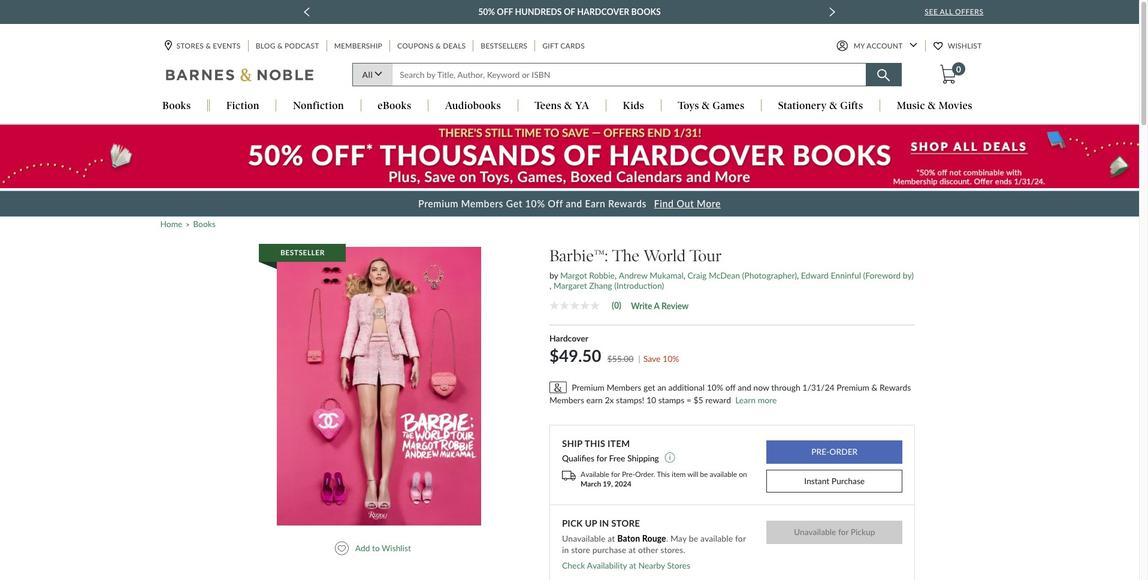 Task type: vqa. For each thing, say whether or not it's contained in the screenshot.
24
no



Task type: describe. For each thing, give the bounding box(es) containing it.
my
[[854, 42, 865, 51]]

this
[[585, 438, 606, 449]]

& for stores
[[206, 42, 211, 51]]

up
[[585, 518, 597, 529]]

& for toys
[[702, 100, 710, 112]]

add to wishlist link
[[335, 542, 417, 555]]

get
[[644, 382, 656, 393]]

0 vertical spatial hardcover
[[577, 7, 630, 17]]

be inside available for pre-order. this item will be available on march 19, 2024
[[700, 470, 708, 479]]

premium members get an additional 10% off and now through 1/31/24 premium & rewards members earn 2x stamps! 10 stamps = $5 reward
[[550, 382, 911, 405]]

purchase
[[593, 545, 627, 555]]

2 vertical spatial at
[[629, 561, 637, 571]]

audiobooks
[[445, 100, 501, 112]]

instant
[[805, 476, 830, 486]]

home link
[[160, 219, 182, 229]]

in
[[562, 545, 569, 555]]

toys
[[678, 100, 700, 112]]

toys & games
[[678, 100, 745, 112]]

may
[[671, 534, 687, 544]]

stamps
[[659, 395, 685, 405]]

by)
[[903, 270, 914, 280]]

margaret zhang (introduction) link
[[554, 281, 664, 291]]

pick
[[562, 518, 583, 529]]

, left craig
[[684, 270, 686, 280]]

andrew mukamal link
[[619, 270, 684, 280]]

premium for premium members get 10% off and earn rewards find out more
[[418, 198, 459, 209]]

nearby stores
[[639, 561, 691, 571]]

reward
[[706, 395, 731, 405]]

audiobooks button
[[429, 100, 518, 113]]

and inside the 'premium members get an additional 10% off and now through 1/31/24 premium & rewards members earn 2x stamps! 10 stamps = $5 reward'
[[738, 382, 752, 393]]

2 vertical spatial members
[[550, 395, 585, 405]]

0 vertical spatial rewards
[[609, 198, 647, 209]]

games
[[713, 100, 745, 112]]

instant purchase button
[[767, 470, 903, 493]]

stationery
[[779, 100, 827, 112]]

all link
[[352, 63, 392, 87]]

0 vertical spatial and
[[566, 198, 583, 209]]

music
[[897, 100, 926, 112]]

add
[[355, 543, 370, 553]]

ship this item qualifies for free shipping
[[562, 438, 662, 464]]

mcdean
[[709, 270, 740, 280]]

10% inside the 'premium members get an additional 10% off and now through 1/31/24 premium & rewards members earn 2x stamps! 10 stamps = $5 reward'
[[707, 382, 724, 393]]

0
[[957, 64, 962, 74]]

ebooks button
[[361, 100, 428, 113]]

rouge
[[643, 534, 667, 544]]

stamps!
[[616, 395, 645, 405]]

gift cards link
[[542, 40, 586, 52]]

membership
[[334, 42, 383, 51]]

0 horizontal spatial all
[[362, 70, 373, 80]]

Search by Title, Author, Keyword or ISBN text field
[[392, 63, 867, 87]]

2024
[[615, 480, 632, 489]]

item
[[672, 470, 686, 479]]

ya
[[575, 100, 590, 112]]

& inside the 'premium members get an additional 10% off and now through 1/31/24 premium & rewards members earn 2x stamps! 10 stamps = $5 reward'
[[872, 382, 878, 393]]

deals
[[443, 42, 466, 51]]

available
[[581, 470, 610, 479]]

other
[[638, 545, 659, 555]]

rewards inside the 'premium members get an additional 10% off and now through 1/31/24 premium & rewards members earn 2x stamps! 10 stamps = $5 reward'
[[880, 382, 911, 393]]

50%
[[479, 7, 495, 17]]

2 horizontal spatial books
[[632, 7, 661, 17]]

& for stationery
[[830, 100, 838, 112]]

for for .
[[736, 534, 746, 544]]

write
[[631, 301, 653, 311]]

margot
[[561, 270, 587, 280]]

tour
[[690, 246, 722, 265]]

item
[[608, 438, 630, 449]]

see all offers
[[925, 7, 984, 16]]

availability
[[587, 561, 627, 571]]

events
[[213, 42, 241, 51]]

0 vertical spatial wishlist
[[948, 42, 982, 51]]

through
[[772, 382, 801, 393]]

bestseller link
[[259, 244, 482, 526]]

learn
[[736, 395, 756, 405]]

my account button
[[837, 40, 918, 52]]

wishlist inside $49.50 main content
[[382, 543, 411, 553]]

stores.
[[661, 545, 686, 555]]

blog
[[256, 42, 276, 51]]

books button
[[146, 100, 208, 113]]

add to wishlist
[[355, 543, 411, 553]]

stores & events link
[[165, 40, 242, 52]]

music & movies button
[[881, 100, 990, 113]]

save 10%
[[644, 354, 680, 364]]

& for teens
[[565, 100, 573, 112]]

$5
[[694, 395, 704, 405]]

craig
[[688, 270, 707, 280]]

$49.50 $55.00
[[550, 346, 634, 366]]

1/31/24
[[803, 382, 835, 393]]

2 horizontal spatial premium
[[837, 382, 870, 393]]

margot robbie link
[[561, 270, 615, 280]]

by
[[550, 270, 558, 280]]

available inside . may be available for in store purchase at other stores.
[[701, 534, 733, 544]]

10
[[647, 395, 657, 405]]

see all offers link
[[925, 7, 984, 16]]

down arrow image
[[910, 43, 918, 48]]

get
[[506, 198, 523, 209]]

for inside available for pre-order. this item will be available on march 19, 2024
[[611, 470, 620, 479]]

world
[[644, 246, 686, 265]]

barbie™: the world tour by margot robbie , andrew mukamal , craig mcdean (photographer) , edward enninful (foreword by) , margaret zhang (introduction)
[[550, 246, 914, 291]]



Task type: locate. For each thing, give the bounding box(es) containing it.
0 horizontal spatial for
[[597, 453, 607, 464]]

50% off thousans of hardcover books, plus, save on toys, games, boxed calendars and more image
[[0, 125, 1140, 188]]

0 horizontal spatial rewards
[[609, 198, 647, 209]]

be right 'may'
[[689, 534, 699, 544]]

account
[[867, 42, 903, 51]]

wishlist up "0" at the top of page
[[948, 42, 982, 51]]

. may be available for in store purchase at other stores.
[[562, 534, 746, 555]]

kids
[[623, 100, 645, 112]]

1 vertical spatial all
[[362, 70, 373, 80]]

0 horizontal spatial wishlist
[[382, 543, 411, 553]]

premium
[[418, 198, 459, 209], [572, 382, 605, 393], [837, 382, 870, 393]]

blog & podcast
[[256, 42, 319, 51]]

shipping
[[628, 453, 659, 464]]

cart image
[[941, 65, 957, 84]]

& inside 'link'
[[206, 42, 211, 51]]

& left gifts
[[830, 100, 838, 112]]

previous slide / item image
[[304, 7, 310, 17]]

mukamal
[[650, 270, 684, 280]]

more
[[758, 395, 777, 405]]

stores
[[177, 42, 204, 51]]

0 horizontal spatial premium
[[418, 198, 459, 209]]

1 horizontal spatial books
[[193, 219, 216, 229]]

$49.50
[[550, 346, 602, 366]]

an
[[658, 382, 667, 393]]

& right toys
[[702, 100, 710, 112]]

1 horizontal spatial 10%
[[707, 382, 724, 393]]

0 horizontal spatial off
[[497, 7, 513, 17]]

1 vertical spatial and
[[738, 382, 752, 393]]

and left earn
[[566, 198, 583, 209]]

margaret
[[554, 281, 587, 291]]

membership link
[[333, 40, 384, 52]]

2 vertical spatial books
[[193, 219, 216, 229]]

available inside available for pre-order. this item will be available on march 19, 2024
[[710, 470, 737, 479]]

2 vertical spatial for
[[736, 534, 746, 544]]

ship
[[562, 438, 583, 449]]

1 vertical spatial for
[[611, 470, 620, 479]]

members for get
[[607, 382, 642, 393]]

earn
[[587, 395, 603, 405]]

0 vertical spatial be
[[700, 470, 708, 479]]

hardcover right the of
[[577, 7, 630, 17]]

bestsellers link
[[480, 40, 529, 52]]

march
[[581, 480, 601, 489]]

gift
[[543, 42, 559, 51]]

& for music
[[928, 100, 937, 112]]

& right blog
[[278, 42, 283, 51]]

bestseller
[[281, 248, 325, 257]]

kids button
[[607, 100, 661, 113]]

wishlist link
[[934, 40, 984, 52]]

teens
[[535, 100, 562, 112]]

for inside ship this item qualifies for free shipping
[[597, 453, 607, 464]]

50% off hundreds of hardcover books
[[479, 7, 661, 17]]

2 horizontal spatial for
[[736, 534, 746, 544]]

0 vertical spatial off
[[497, 7, 513, 17]]

for for ship
[[597, 453, 607, 464]]

books
[[632, 7, 661, 17], [162, 100, 191, 112], [193, 219, 216, 229]]

this
[[657, 470, 670, 479]]

books inside button
[[162, 100, 191, 112]]

will
[[688, 470, 699, 479]]

nonfiction
[[293, 100, 344, 112]]

premium for premium members get an additional 10% off and now through 1/31/24 premium & rewards members earn 2x stamps! 10 stamps = $5 reward
[[572, 382, 605, 393]]

& right 1/31/24 in the bottom right of the page
[[872, 382, 878, 393]]

pre-
[[622, 470, 635, 479]]

be inside . may be available for in store purchase at other stores.
[[689, 534, 699, 544]]

None field
[[392, 63, 867, 87]]

edward
[[801, 270, 829, 280]]

1 vertical spatial available
[[701, 534, 733, 544]]

2x
[[605, 395, 614, 405]]

0 horizontal spatial members
[[461, 198, 504, 209]]

1 horizontal spatial off
[[548, 198, 563, 209]]

write a review button
[[631, 301, 689, 311]]

user image
[[837, 40, 848, 52]]

& for blog
[[278, 42, 283, 51]]

for
[[597, 453, 607, 464], [611, 470, 620, 479], [736, 534, 746, 544]]

0 horizontal spatial and
[[566, 198, 583, 209]]

learn more link
[[736, 394, 777, 407]]

premium members get 10% off and earn rewards find out more
[[418, 198, 721, 209]]

$55.00
[[608, 354, 634, 364]]

0 horizontal spatial be
[[689, 534, 699, 544]]

available right 'may'
[[701, 534, 733, 544]]

1 vertical spatial rewards
[[880, 382, 911, 393]]

check
[[562, 561, 585, 571]]

logo image
[[166, 68, 314, 85]]

& left deals
[[436, 42, 441, 51]]

0 vertical spatial available
[[710, 470, 737, 479]]

to
[[372, 543, 380, 553]]

1 vertical spatial at
[[629, 545, 636, 555]]

enninful
[[831, 270, 862, 280]]

at down baton
[[629, 545, 636, 555]]

1 vertical spatial members
[[607, 382, 642, 393]]

search image
[[878, 69, 890, 82]]

teens & ya
[[535, 100, 590, 112]]

teens & ya button
[[518, 100, 606, 113]]

be right will
[[700, 470, 708, 479]]

members
[[461, 198, 504, 209], [607, 382, 642, 393], [550, 395, 585, 405]]

a
[[654, 301, 660, 311]]

off
[[726, 382, 736, 393]]

gifts
[[841, 100, 864, 112]]

order.
[[635, 470, 656, 479]]

1 vertical spatial books
[[162, 100, 191, 112]]

barbie™: the world tour image
[[277, 247, 482, 526]]

the
[[612, 246, 640, 265]]

more
[[697, 198, 721, 209]]

0 horizontal spatial books
[[162, 100, 191, 112]]

off right 50%
[[497, 7, 513, 17]]

1 horizontal spatial premium
[[572, 382, 605, 393]]

1 horizontal spatial wishlist
[[948, 42, 982, 51]]

hardcover up the $49.50
[[550, 333, 589, 343]]

and up the learn
[[738, 382, 752, 393]]

bestsellers
[[481, 42, 528, 51]]

free
[[609, 453, 626, 464]]

hardcover inside $49.50 main content
[[550, 333, 589, 343]]

at
[[608, 534, 615, 544], [629, 545, 636, 555], [629, 561, 637, 571]]

all right "see" on the right top of the page
[[940, 7, 953, 16]]

(0) button
[[550, 300, 631, 311]]

home
[[160, 219, 182, 229]]

0 horizontal spatial 10%
[[526, 198, 545, 209]]

& left ya
[[565, 100, 573, 112]]

of
[[564, 7, 575, 17]]

0 vertical spatial for
[[597, 453, 607, 464]]

1 vertical spatial off
[[548, 198, 563, 209]]

all down membership link
[[362, 70, 373, 80]]

for inside . may be available for in store purchase at other stores.
[[736, 534, 746, 544]]

members up stamps!
[[607, 382, 642, 393]]

ebooks
[[378, 100, 412, 112]]

(foreword
[[864, 270, 901, 280]]

books inside $49.50 main content
[[193, 219, 216, 229]]

check availability at nearby stores link
[[562, 561, 691, 571]]

off left earn
[[548, 198, 563, 209]]

available
[[710, 470, 737, 479], [701, 534, 733, 544]]

my account
[[854, 42, 903, 51]]

, up margaret zhang (introduction) link
[[615, 270, 617, 280]]

now
[[754, 382, 770, 393]]

at up the purchase
[[608, 534, 615, 544]]

0 vertical spatial books
[[632, 7, 661, 17]]

, down 'by'
[[550, 281, 552, 291]]

members for get
[[461, 198, 504, 209]]

,
[[615, 270, 617, 280], [684, 270, 686, 280], [797, 270, 799, 280], [550, 281, 552, 291]]

1 vertical spatial wishlist
[[382, 543, 411, 553]]

at right "availability"
[[629, 561, 637, 571]]

0 vertical spatial members
[[461, 198, 504, 209]]

additional
[[669, 382, 705, 393]]

zhang
[[590, 281, 612, 291]]

1 vertical spatial 10%
[[707, 382, 724, 393]]

0 vertical spatial at
[[608, 534, 615, 544]]

& for coupons
[[436, 42, 441, 51]]

10% right the get
[[526, 198, 545, 209]]

1 horizontal spatial all
[[940, 7, 953, 16]]

edward enninful (foreword by) link
[[801, 270, 914, 280]]

0 vertical spatial all
[[940, 7, 953, 16]]

off inside $49.50 main content
[[548, 198, 563, 209]]

50% off hundreds of hardcover books link
[[479, 5, 661, 19]]

blog & podcast link
[[255, 40, 321, 52]]

learn more
[[736, 395, 777, 405]]

members left the get
[[461, 198, 504, 209]]

off
[[497, 7, 513, 17], [548, 198, 563, 209]]

wishlist right to
[[382, 543, 411, 553]]

1 vertical spatial hardcover
[[550, 333, 589, 343]]

next slide / item image
[[830, 7, 836, 17]]

0 vertical spatial 10%
[[526, 198, 545, 209]]

10% up reward
[[707, 382, 724, 393]]

1 vertical spatial be
[[689, 534, 699, 544]]

1 horizontal spatial be
[[700, 470, 708, 479]]

& right music
[[928, 100, 937, 112]]

.
[[667, 534, 669, 544]]

2 horizontal spatial members
[[607, 382, 642, 393]]

unavailable at baton rouge
[[562, 534, 667, 544]]

1 horizontal spatial members
[[550, 395, 585, 405]]

& right stores
[[206, 42, 211, 51]]

store
[[612, 518, 640, 529]]

offers
[[956, 7, 984, 16]]

, left edward
[[797, 270, 799, 280]]

at inside . may be available for in store purchase at other stores.
[[629, 545, 636, 555]]

1 horizontal spatial and
[[738, 382, 752, 393]]

0 button
[[939, 62, 966, 85]]

None submit
[[767, 441, 903, 464], [767, 521, 903, 544], [767, 441, 903, 464], [767, 521, 903, 544]]

1 horizontal spatial for
[[611, 470, 620, 479]]

available left on
[[710, 470, 737, 479]]

1 horizontal spatial rewards
[[880, 382, 911, 393]]

$49.50 main content
[[0, 124, 1140, 580]]

members left earn
[[550, 395, 585, 405]]



